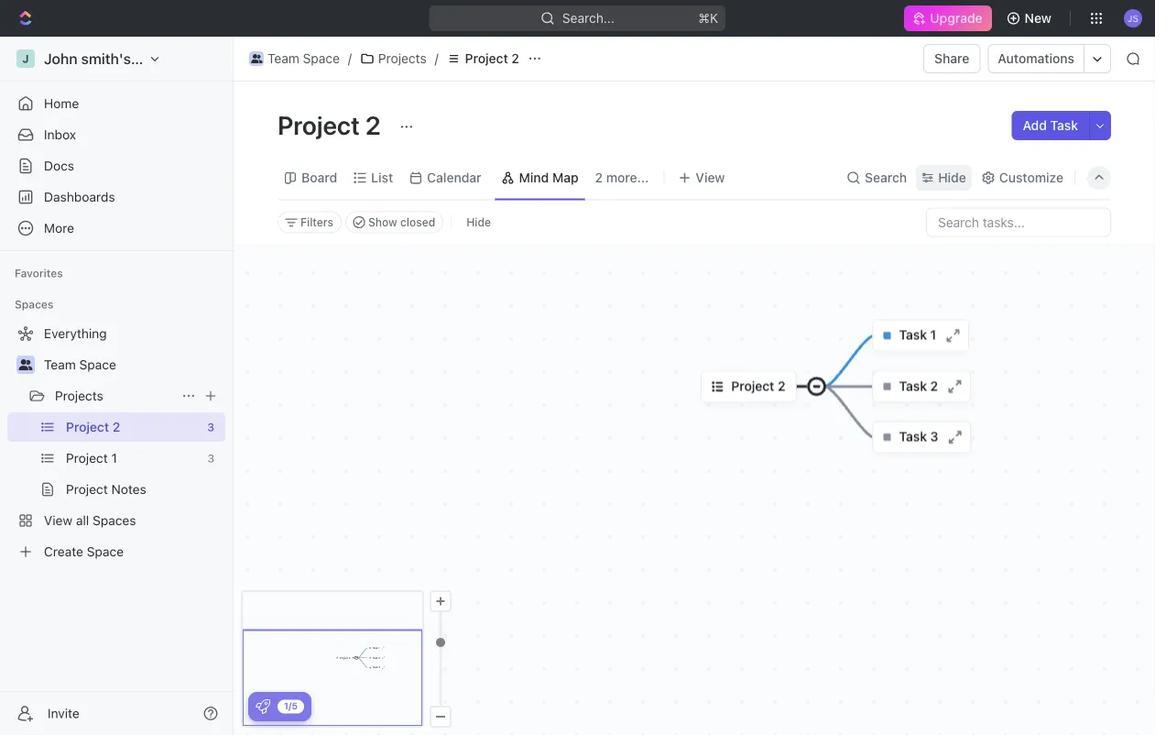 Task type: vqa. For each thing, say whether or not it's contained in the screenshot.
Team Space, , element to the bottom
no



Task type: locate. For each thing, give the bounding box(es) containing it.
add task
[[1023, 118, 1079, 133]]

dashboards
[[44, 189, 115, 204]]

2 vertical spatial project 2
[[66, 419, 120, 434]]

1 vertical spatial team space link
[[44, 350, 222, 379]]

1 horizontal spatial /
[[435, 51, 439, 66]]

1/5
[[284, 701, 298, 711]]

js
[[1128, 13, 1139, 23]]

1 horizontal spatial team space
[[268, 51, 340, 66]]

1 vertical spatial 3
[[208, 452, 214, 465]]

0 horizontal spatial spaces
[[15, 298, 54, 311]]

2 more...
[[595, 170, 649, 185]]

1 horizontal spatial view
[[696, 170, 725, 185]]

board
[[302, 170, 337, 185]]

0 horizontal spatial project 2
[[66, 419, 120, 434]]

space down everything link on the left top
[[79, 357, 116, 372]]

show
[[368, 216, 397, 229]]

2 / from the left
[[435, 51, 439, 66]]

new button
[[1000, 4, 1063, 33]]

space right user group image
[[303, 51, 340, 66]]

more...
[[607, 170, 649, 185]]

hide down calendar
[[467, 216, 491, 229]]

automations
[[998, 51, 1075, 66]]

onboarding checklist button image
[[256, 699, 270, 714]]

project notes link
[[66, 475, 222, 504]]

more button
[[7, 214, 225, 243]]

0 vertical spatial view
[[696, 170, 725, 185]]

1 horizontal spatial project 2
[[278, 110, 387, 140]]

1 3 from the top
[[207, 421, 214, 434]]

2 horizontal spatial project 2
[[465, 51, 520, 66]]

upgrade link
[[905, 5, 992, 31]]

invite
[[48, 706, 80, 721]]

0 horizontal spatial view
[[44, 513, 73, 528]]

tree containing everything
[[7, 319, 225, 566]]

customize
[[1000, 170, 1064, 185]]

1 vertical spatial project 2 link
[[66, 412, 200, 442]]

0 horizontal spatial team
[[44, 357, 76, 372]]

0 horizontal spatial hide
[[467, 216, 491, 229]]

home
[[44, 96, 79, 111]]

3 for 1
[[208, 452, 214, 465]]

0 horizontal spatial projects link
[[55, 381, 174, 411]]

team space down everything
[[44, 357, 116, 372]]

0 horizontal spatial projects
[[55, 388, 103, 403]]

1 vertical spatial team space
[[44, 357, 116, 372]]

tree
[[7, 319, 225, 566]]

mind
[[519, 170, 549, 185]]

0 vertical spatial space
[[303, 51, 340, 66]]

1 / from the left
[[348, 51, 352, 66]]

space
[[303, 51, 340, 66], [79, 357, 116, 372], [87, 544, 124, 559]]

project
[[465, 51, 508, 66], [278, 110, 360, 140], [66, 419, 109, 434], [66, 450, 108, 466], [66, 482, 108, 497]]

view
[[696, 170, 725, 185], [44, 513, 73, 528]]

1 vertical spatial hide
[[467, 216, 491, 229]]

view for view all spaces
[[44, 513, 73, 528]]

3 for 2
[[207, 421, 214, 434]]

1 horizontal spatial team space link
[[245, 48, 344, 70]]

2 3 from the top
[[208, 452, 214, 465]]

1 horizontal spatial hide
[[939, 170, 967, 185]]

favorites
[[15, 267, 63, 280]]

team space
[[268, 51, 340, 66], [44, 357, 116, 372]]

search button
[[841, 165, 913, 191]]

team space inside tree
[[44, 357, 116, 372]]

1 horizontal spatial spaces
[[93, 513, 136, 528]]

add
[[1023, 118, 1048, 133]]

project 2 link
[[442, 48, 524, 70], [66, 412, 200, 442]]

0 vertical spatial projects
[[378, 51, 427, 66]]

upgrade
[[931, 11, 983, 26]]

workspace
[[135, 50, 211, 67]]

mind map
[[519, 170, 579, 185]]

view inside tree
[[44, 513, 73, 528]]

view inside button
[[696, 170, 725, 185]]

view right the "more..."
[[696, 170, 725, 185]]

onboarding checklist button element
[[256, 699, 270, 714]]

projects inside tree
[[55, 388, 103, 403]]

0 vertical spatial team space
[[268, 51, 340, 66]]

hide button
[[917, 165, 972, 191]]

spaces up create space link
[[93, 513, 136, 528]]

team inside tree
[[44, 357, 76, 372]]

None range field
[[430, 612, 452, 706]]

spaces down favorites button
[[15, 298, 54, 311]]

john smith's workspace
[[44, 50, 211, 67]]

hide
[[939, 170, 967, 185], [467, 216, 491, 229]]

0 vertical spatial team space link
[[245, 48, 344, 70]]

john smith's workspace, , element
[[16, 49, 35, 68]]

0 horizontal spatial team space
[[44, 357, 116, 372]]

2
[[512, 51, 520, 66], [366, 110, 381, 140], [595, 170, 603, 185], [113, 419, 120, 434]]

create
[[44, 544, 83, 559]]

view left the "all" on the bottom left of the page
[[44, 513, 73, 528]]

team right user group icon
[[44, 357, 76, 372]]

1 vertical spatial project 2
[[278, 110, 387, 140]]

create space
[[44, 544, 124, 559]]

add task button
[[1012, 111, 1090, 140]]

1 horizontal spatial projects link
[[355, 48, 431, 70]]

2 inside tree
[[113, 419, 120, 434]]

calendar link
[[424, 165, 482, 191]]

1 vertical spatial team
[[44, 357, 76, 372]]

team space right user group image
[[268, 51, 340, 66]]

filters
[[301, 216, 334, 229]]

0 vertical spatial 3
[[207, 421, 214, 434]]

3
[[207, 421, 214, 434], [208, 452, 214, 465]]

inbox
[[44, 127, 76, 142]]

project 1
[[66, 450, 117, 466]]

0 horizontal spatial /
[[348, 51, 352, 66]]

1 vertical spatial projects link
[[55, 381, 174, 411]]

smith's
[[81, 50, 131, 67]]

1 vertical spatial view
[[44, 513, 73, 528]]

2 vertical spatial space
[[87, 544, 124, 559]]

spaces
[[15, 298, 54, 311], [93, 513, 136, 528]]

project 2 inside tree
[[66, 419, 120, 434]]

hide right search
[[939, 170, 967, 185]]

customize button
[[976, 165, 1070, 191]]

0 vertical spatial project 2 link
[[442, 48, 524, 70]]

view all spaces
[[44, 513, 136, 528]]

js button
[[1119, 4, 1148, 33]]

user group image
[[19, 359, 33, 370]]

team
[[268, 51, 300, 66], [44, 357, 76, 372]]

1 horizontal spatial projects
[[378, 51, 427, 66]]

0 vertical spatial team
[[268, 51, 300, 66]]

0 vertical spatial hide
[[939, 170, 967, 185]]

1 vertical spatial spaces
[[93, 513, 136, 528]]

Search tasks... text field
[[928, 209, 1111, 236]]

projects link
[[355, 48, 431, 70], [55, 381, 174, 411]]

0 vertical spatial project 2
[[465, 51, 520, 66]]

task
[[1051, 118, 1079, 133]]

2 more... button
[[589, 165, 656, 191]]

project inside 'link'
[[66, 450, 108, 466]]

everything link
[[7, 319, 222, 348]]

projects
[[378, 51, 427, 66], [55, 388, 103, 403]]

team right user group image
[[268, 51, 300, 66]]

0 horizontal spatial project 2 link
[[66, 412, 200, 442]]

/
[[348, 51, 352, 66], [435, 51, 439, 66]]

1 vertical spatial projects
[[55, 388, 103, 403]]

team space link
[[245, 48, 344, 70], [44, 350, 222, 379]]

space down the view all spaces link
[[87, 544, 124, 559]]

automations button
[[989, 45, 1084, 72]]

project 2
[[465, 51, 520, 66], [278, 110, 387, 140], [66, 419, 120, 434]]

view button
[[672, 156, 732, 199]]



Task type: describe. For each thing, give the bounding box(es) containing it.
share
[[935, 51, 970, 66]]

filters button
[[278, 211, 342, 233]]

1 vertical spatial space
[[79, 357, 116, 372]]

0 vertical spatial projects link
[[355, 48, 431, 70]]

show closed button
[[346, 211, 444, 233]]

view for view
[[696, 170, 725, 185]]

closed
[[400, 216, 436, 229]]

2 inside dropdown button
[[595, 170, 603, 185]]

all
[[76, 513, 89, 528]]

search...
[[563, 11, 615, 26]]

home link
[[7, 89, 225, 118]]

new
[[1025, 11, 1052, 26]]

mind map link
[[516, 165, 579, 191]]

view all spaces link
[[7, 506, 222, 535]]

list link
[[368, 165, 393, 191]]

project notes
[[66, 482, 146, 497]]

docs
[[44, 158, 74, 173]]

show closed
[[368, 216, 436, 229]]

favorites button
[[7, 262, 70, 284]]

user group image
[[251, 54, 262, 63]]

1 horizontal spatial project 2 link
[[442, 48, 524, 70]]

dashboards link
[[7, 182, 225, 212]]

view button
[[672, 165, 732, 191]]

john
[[44, 50, 77, 67]]

calendar
[[427, 170, 482, 185]]

hide button
[[459, 211, 499, 233]]

inbox link
[[7, 120, 225, 149]]

0 horizontal spatial team space link
[[44, 350, 222, 379]]

1
[[111, 450, 117, 466]]

tree inside sidebar navigation
[[7, 319, 225, 566]]

more
[[44, 220, 74, 236]]

0 vertical spatial spaces
[[15, 298, 54, 311]]

notes
[[111, 482, 146, 497]]

hide inside hide button
[[467, 216, 491, 229]]

list
[[371, 170, 393, 185]]

⌘k
[[699, 11, 719, 26]]

create space link
[[7, 537, 222, 566]]

share button
[[924, 44, 981, 73]]

j
[[22, 52, 29, 65]]

sidebar navigation
[[0, 37, 237, 735]]

project 1 link
[[66, 444, 200, 473]]

hide inside hide dropdown button
[[939, 170, 967, 185]]

everything
[[44, 326, 107, 341]]

1 horizontal spatial team
[[268, 51, 300, 66]]

map
[[553, 170, 579, 185]]

search
[[865, 170, 908, 185]]

board link
[[298, 165, 337, 191]]

docs link
[[7, 151, 225, 181]]



